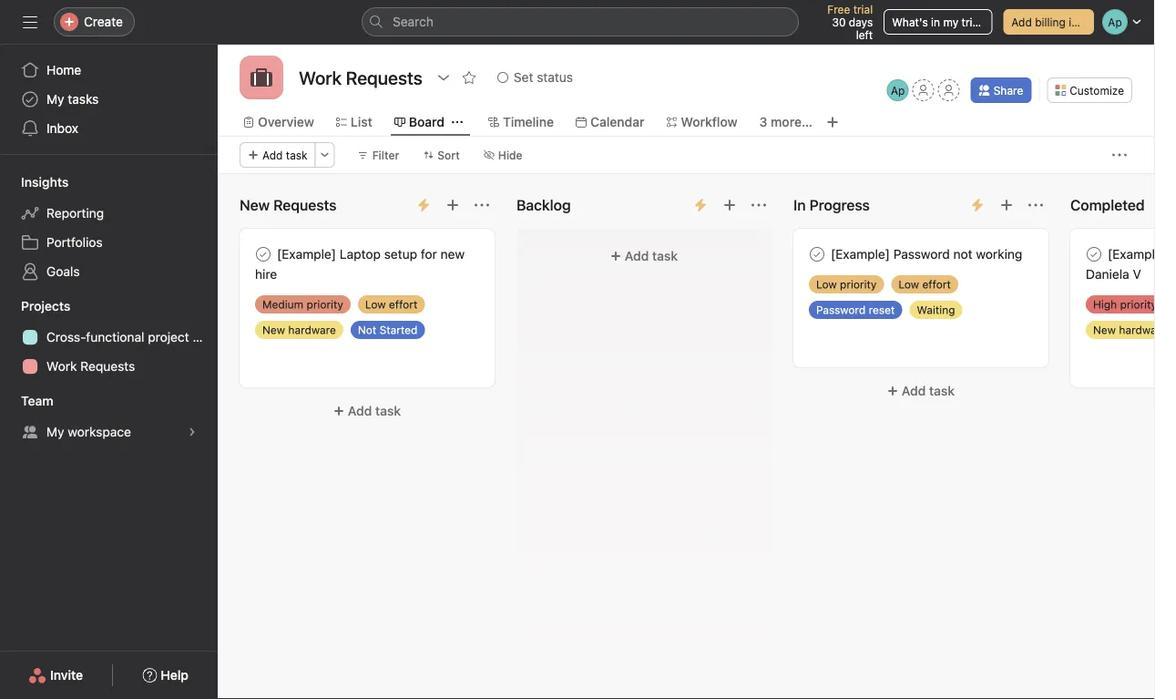 Task type: locate. For each thing, give the bounding box(es) containing it.
workspace
[[68, 424, 131, 439]]

in
[[932, 15, 941, 28]]

working
[[977, 247, 1023, 262]]

[example] up the low priority
[[831, 247, 891, 262]]

search
[[393, 14, 434, 29]]

add task image for backlog
[[723, 198, 737, 212]]

sort
[[438, 149, 460, 161]]

left
[[857, 28, 873, 41]]

invite
[[50, 668, 83, 683]]

projects element
[[0, 290, 218, 385]]

timeline
[[503, 114, 554, 129]]

None text field
[[294, 61, 427, 94]]

2 horizontal spatial low
[[899, 278, 920, 291]]

portfolios link
[[10, 228, 207, 257]]

portfolios
[[46, 235, 103, 250]]

customize
[[1070, 84, 1125, 97]]

completed image for [example] laptop setup for new hire
[[253, 243, 274, 265]]

setup
[[384, 247, 418, 262]]

[example] right completed checkbox
[[277, 247, 336, 262]]

my down team
[[46, 424, 64, 439]]

team button
[[0, 390, 53, 412]]

my workspace link
[[10, 418, 207, 447]]

reporting
[[46, 206, 104, 221]]

1 vertical spatial effort
[[389, 298, 418, 311]]

my inside global element
[[46, 92, 64, 107]]

low up not on the top of page
[[365, 298, 386, 311]]

low effort
[[899, 278, 952, 291], [365, 298, 418, 311]]

low effort for in progress
[[899, 278, 952, 291]]

1 add task image from the left
[[446, 198, 460, 212]]

add task button down not on the top of page
[[240, 395, 495, 428]]

0 horizontal spatial password
[[817, 304, 866, 316]]

2 completed image from the left
[[1084, 243, 1106, 265]]

0 horizontal spatial low effort
[[365, 298, 418, 311]]

completed checkbox up the low priority
[[807, 243, 829, 265]]

0 horizontal spatial new
[[263, 324, 285, 336]]

insights element
[[0, 166, 218, 290]]

2 more section actions image from the left
[[1029, 198, 1044, 212]]

low for in progress
[[899, 278, 920, 291]]

low effort up waiting
[[899, 278, 952, 291]]

0 horizontal spatial completed checkbox
[[807, 243, 829, 265]]

low effort up not started
[[365, 298, 418, 311]]

add task button down waiting
[[794, 375, 1049, 407]]

help
[[161, 668, 189, 683]]

more section actions image for in progress
[[1029, 198, 1044, 212]]

add task button
[[240, 142, 316, 168], [528, 240, 761, 273], [794, 375, 1049, 407], [240, 395, 495, 428]]

2 completed checkbox from the left
[[1084, 243, 1106, 265]]

my inside teams element
[[46, 424, 64, 439]]

sort button
[[415, 142, 468, 168]]

work requests
[[46, 359, 135, 374]]

completed image down completed
[[1084, 243, 1106, 265]]

2 horizontal spatial priority
[[1121, 298, 1156, 311]]

what's
[[893, 15, 929, 28]]

password
[[894, 247, 951, 262], [817, 304, 866, 316]]

effort for in progress
[[923, 278, 952, 291]]

add task image right rules for new requests icon
[[446, 198, 460, 212]]

new
[[263, 324, 285, 336], [1094, 324, 1117, 336]]

inbox link
[[10, 114, 207, 143]]

1 completed checkbox from the left
[[807, 243, 829, 265]]

hide sidebar image
[[23, 15, 37, 29]]

1 vertical spatial low effort
[[365, 298, 418, 311]]

filter
[[372, 149, 400, 161]]

2 [example] from the left
[[831, 247, 891, 262]]

more section actions image
[[475, 198, 490, 212], [1029, 198, 1044, 212]]

0 vertical spatial my
[[46, 92, 64, 107]]

add task image for new requests
[[446, 198, 460, 212]]

teams element
[[0, 385, 218, 450]]

my for my tasks
[[46, 92, 64, 107]]

add
[[1012, 15, 1033, 28], [263, 149, 283, 161], [625, 248, 649, 263], [902, 383, 926, 398], [348, 403, 372, 418]]

1 new from the left
[[263, 324, 285, 336]]

1 horizontal spatial completed checkbox
[[1084, 243, 1106, 265]]

[example]
[[277, 247, 336, 262], [831, 247, 891, 262]]

Completed checkbox
[[807, 243, 829, 265], [1084, 243, 1106, 265]]

completed
[[1071, 196, 1146, 214]]

list
[[351, 114, 373, 129]]

my left tasks
[[46, 92, 64, 107]]

my tasks
[[46, 92, 99, 107]]

priority up hardware
[[307, 298, 344, 311]]

overview
[[258, 114, 314, 129]]

password left not
[[894, 247, 951, 262]]

completed image
[[253, 243, 274, 265], [1084, 243, 1106, 265]]

my for my workspace
[[46, 424, 64, 439]]

status
[[537, 70, 573, 85]]

more section actions image down hide dropdown button
[[475, 198, 490, 212]]

task
[[286, 149, 308, 161], [653, 248, 678, 263], [930, 383, 955, 398], [376, 403, 401, 418]]

low priority
[[817, 278, 877, 291]]

0 vertical spatial password
[[894, 247, 951, 262]]

free
[[828, 3, 851, 15]]

not
[[358, 324, 377, 336]]

low
[[817, 278, 837, 291], [899, 278, 920, 291], [365, 298, 386, 311]]

overview link
[[243, 112, 314, 132]]

new down high
[[1094, 324, 1117, 336]]

0 vertical spatial low effort
[[899, 278, 952, 291]]

help button
[[131, 659, 200, 692]]

for
[[421, 247, 437, 262]]

tasks
[[68, 92, 99, 107]]

rules for new requests image
[[417, 198, 431, 212]]

[example] inside [example] laptop setup for new hire
[[277, 247, 336, 262]]

set
[[514, 70, 534, 85]]

0 vertical spatial effort
[[923, 278, 952, 291]]

1 completed image from the left
[[253, 243, 274, 265]]

password down the low priority
[[817, 304, 866, 316]]

0 horizontal spatial effort
[[389, 298, 418, 311]]

timeline link
[[489, 112, 554, 132]]

priority up the hardwa
[[1121, 298, 1156, 311]]

priority for in progress
[[841, 278, 877, 291]]

trial
[[854, 3, 873, 15]]

add billing info
[[1012, 15, 1089, 28]]

1 horizontal spatial effort
[[923, 278, 952, 291]]

1 horizontal spatial priority
[[841, 278, 877, 291]]

trial?
[[962, 15, 987, 28]]

effort up waiting
[[923, 278, 952, 291]]

insights
[[21, 175, 69, 190]]

1 horizontal spatial new
[[1094, 324, 1117, 336]]

requests
[[80, 359, 135, 374]]

1 horizontal spatial [example]
[[831, 247, 891, 262]]

add task image right rules for backlog image
[[723, 198, 737, 212]]

my
[[46, 92, 64, 107], [46, 424, 64, 439]]

more section actions image right add task icon
[[1029, 198, 1044, 212]]

create button
[[54, 7, 135, 36]]

projects
[[21, 299, 71, 314]]

completed checkbox down completed
[[1084, 243, 1106, 265]]

[example] for in progress
[[831, 247, 891, 262]]

search button
[[362, 7, 799, 36]]

1 horizontal spatial more section actions image
[[1029, 198, 1044, 212]]

completed checkbox for [example
[[1084, 243, 1106, 265]]

new hardwa
[[1094, 324, 1156, 336]]

0 horizontal spatial more section actions image
[[475, 198, 490, 212]]

1 more section actions image from the left
[[475, 198, 490, 212]]

0 horizontal spatial priority
[[307, 298, 344, 311]]

effort
[[923, 278, 952, 291], [389, 298, 418, 311]]

completed image up hire
[[253, 243, 274, 265]]

1 my from the top
[[46, 92, 64, 107]]

add task
[[263, 149, 308, 161], [625, 248, 678, 263], [902, 383, 955, 398], [348, 403, 401, 418]]

invite button
[[16, 659, 95, 692]]

1 vertical spatial my
[[46, 424, 64, 439]]

effort up the started
[[389, 298, 418, 311]]

more section actions image for new requests
[[475, 198, 490, 212]]

1 [example] from the left
[[277, 247, 336, 262]]

new down medium
[[263, 324, 285, 336]]

goals
[[46, 264, 80, 279]]

1 vertical spatial password
[[817, 304, 866, 316]]

2 add task image from the left
[[723, 198, 737, 212]]

add task image
[[1000, 198, 1015, 212]]

hire
[[255, 267, 277, 282]]

priority up the password reset
[[841, 278, 877, 291]]

set status button
[[489, 65, 582, 90]]

low down completed icon
[[817, 278, 837, 291]]

1 horizontal spatial low effort
[[899, 278, 952, 291]]

0 horizontal spatial [example]
[[277, 247, 336, 262]]

2 new from the left
[[1094, 324, 1117, 336]]

insights button
[[0, 173, 69, 191]]

0 horizontal spatial add task image
[[446, 198, 460, 212]]

add task image
[[446, 198, 460, 212], [723, 198, 737, 212]]

low down [example] password not working
[[899, 278, 920, 291]]

0 horizontal spatial completed image
[[253, 243, 274, 265]]

1 horizontal spatial add task image
[[723, 198, 737, 212]]

customize button
[[1048, 77, 1133, 103]]

0 horizontal spatial low
[[365, 298, 386, 311]]

2 my from the top
[[46, 424, 64, 439]]

what's in my trial? button
[[884, 9, 993, 35]]

1 horizontal spatial completed image
[[1084, 243, 1106, 265]]



Task type: vqa. For each thing, say whether or not it's contained in the screenshot.
'Search tasks, projects, and more' text field
no



Task type: describe. For each thing, give the bounding box(es) containing it.
plan
[[193, 330, 218, 345]]

info
[[1070, 15, 1089, 28]]

add to starred image
[[462, 70, 477, 85]]

cross-
[[46, 330, 86, 345]]

filter button
[[350, 142, 408, 168]]

more…
[[771, 114, 813, 129]]

backlog
[[517, 196, 571, 214]]

completed image
[[807, 243, 829, 265]]

my workspace
[[46, 424, 131, 439]]

3
[[760, 114, 768, 129]]

free trial 30 days left
[[828, 3, 873, 41]]

[example] password not working
[[831, 247, 1023, 262]]

goals link
[[10, 257, 207, 286]]

home link
[[10, 56, 207, 85]]

show options image
[[437, 70, 451, 85]]

low effort for new requests
[[365, 298, 418, 311]]

waiting
[[917, 304, 956, 316]]

projects button
[[0, 297, 71, 315]]

reporting link
[[10, 199, 207, 228]]

hide button
[[476, 142, 531, 168]]

rules for in progress image
[[971, 198, 985, 212]]

1 horizontal spatial low
[[817, 278, 837, 291]]

work
[[46, 359, 77, 374]]

reset
[[869, 304, 895, 316]]

hardware
[[288, 324, 336, 336]]

board
[[409, 114, 445, 129]]

medium priority
[[263, 298, 344, 311]]

billing
[[1036, 15, 1066, 28]]

days
[[849, 15, 873, 28]]

high priority
[[1094, 298, 1156, 311]]

laptop
[[340, 247, 381, 262]]

in progress
[[794, 196, 870, 214]]

ap
[[891, 84, 906, 97]]

password reset
[[817, 304, 895, 316]]

my
[[944, 15, 959, 28]]

3 more… button
[[760, 112, 813, 132]]

completed checkbox for [example] password not working
[[807, 243, 829, 265]]

not
[[954, 247, 973, 262]]

calendar link
[[576, 112, 645, 132]]

search list box
[[362, 7, 799, 36]]

workflow
[[681, 114, 738, 129]]

more actions image
[[1113, 148, 1128, 162]]

priority for new requests
[[307, 298, 344, 311]]

workflow link
[[667, 112, 738, 132]]

share button
[[971, 77, 1032, 103]]

rules for backlog image
[[694, 198, 708, 212]]

more actions image
[[320, 149, 331, 160]]

new for new hardware
[[263, 324, 285, 336]]

tab actions image
[[452, 117, 463, 128]]

list link
[[336, 112, 373, 132]]

new requests
[[240, 196, 337, 214]]

not started
[[358, 324, 418, 336]]

add billing info button
[[1004, 9, 1095, 35]]

completed image for [example
[[1084, 243, 1106, 265]]

started
[[380, 324, 418, 336]]

high
[[1094, 298, 1118, 311]]

project
[[148, 330, 189, 345]]

add task button down the overview link
[[240, 142, 316, 168]]

[example] laptop setup for new hire
[[255, 247, 465, 282]]

my tasks link
[[10, 85, 207, 114]]

inbox
[[46, 121, 78, 136]]

[example
[[1087, 247, 1156, 282]]

see details, my workspace image
[[187, 427, 198, 438]]

calendar
[[591, 114, 645, 129]]

1 horizontal spatial password
[[894, 247, 951, 262]]

new for new hardwa
[[1094, 324, 1117, 336]]

3 more…
[[760, 114, 813, 129]]

effort for new requests
[[389, 298, 418, 311]]

board link
[[395, 112, 445, 132]]

Completed checkbox
[[253, 243, 274, 265]]

briefcase image
[[251, 67, 273, 88]]

add tab image
[[826, 115, 840, 129]]

ap button
[[888, 79, 909, 101]]

create
[[84, 14, 123, 29]]

share
[[994, 84, 1024, 97]]

hardwa
[[1120, 324, 1156, 336]]

hide
[[498, 149, 523, 161]]

new
[[441, 247, 465, 262]]

low for new requests
[[365, 298, 386, 311]]

what's in my trial?
[[893, 15, 987, 28]]

functional
[[86, 330, 144, 345]]

add inside add billing info button
[[1012, 15, 1033, 28]]

cross-functional project plan
[[46, 330, 218, 345]]

new hardware
[[263, 324, 336, 336]]

work requests link
[[10, 352, 207, 381]]

home
[[46, 62, 81, 77]]

more section actions image
[[752, 198, 767, 212]]

cross-functional project plan link
[[10, 323, 218, 352]]

add task button down rules for backlog image
[[528, 240, 761, 273]]

global element
[[0, 45, 218, 154]]

[example] for new requests
[[277, 247, 336, 262]]

set status
[[514, 70, 573, 85]]



